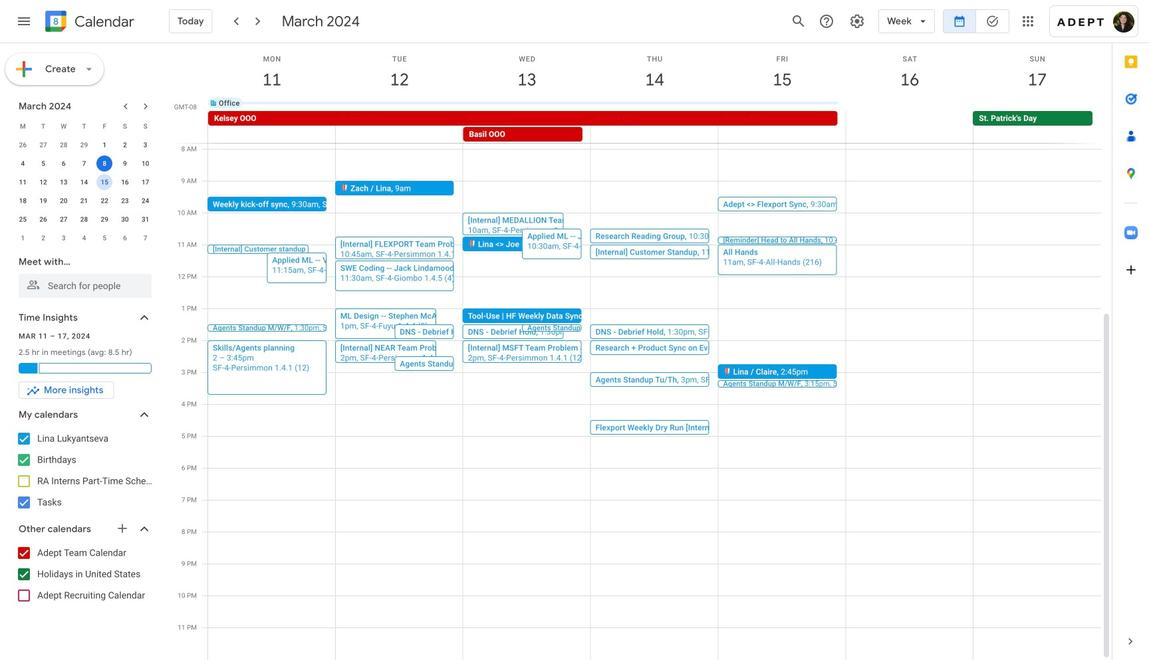 Task type: describe. For each thing, give the bounding box(es) containing it.
10 element
[[137, 156, 153, 172]]

other calendars list
[[3, 543, 165, 606]]

19 element
[[35, 193, 51, 209]]

settings menu image
[[849, 13, 865, 29]]

february 29 element
[[76, 137, 92, 153]]

11 element
[[15, 174, 31, 190]]

february 26 element
[[15, 137, 31, 153]]

6 element
[[56, 156, 72, 172]]

31 element
[[137, 211, 153, 227]]

13 element
[[56, 174, 72, 190]]

12 element
[[35, 174, 51, 190]]

april 6 element
[[117, 230, 133, 246]]

26 element
[[35, 211, 51, 227]]

my calendars list
[[3, 428, 165, 513]]

20 element
[[56, 193, 72, 209]]

Search for people to meet text field
[[27, 274, 144, 298]]

22 element
[[97, 193, 113, 209]]

april 7 element
[[137, 230, 153, 246]]

5 element
[[35, 156, 51, 172]]

main drawer image
[[16, 13, 32, 29]]

21 element
[[76, 193, 92, 209]]

april 5 element
[[97, 230, 113, 246]]



Task type: vqa. For each thing, say whether or not it's contained in the screenshot.
topmost 4:00pm
no



Task type: locate. For each thing, give the bounding box(es) containing it.
heading inside calendar element
[[72, 14, 134, 30]]

tab list
[[1112, 43, 1149, 623]]

calendar element
[[43, 8, 134, 37]]

24 element
[[137, 193, 153, 209]]

27 element
[[56, 211, 72, 227]]

grid
[[170, 43, 1112, 660]]

3 element
[[137, 137, 153, 153]]

8, today element
[[97, 156, 113, 172]]

28 element
[[76, 211, 92, 227]]

23 element
[[117, 193, 133, 209]]

1 element
[[97, 137, 113, 153]]

cell
[[336, 111, 463, 143], [591, 111, 718, 143], [718, 111, 846, 143], [846, 111, 973, 143], [94, 154, 115, 173], [94, 173, 115, 192]]

18 element
[[15, 193, 31, 209]]

25 element
[[15, 211, 31, 227]]

7 element
[[76, 156, 92, 172]]

row
[[202, 87, 1112, 119], [202, 111, 1112, 143], [13, 117, 156, 136], [13, 136, 156, 154], [13, 154, 156, 173], [13, 173, 156, 192], [13, 192, 156, 210], [13, 210, 156, 229], [13, 229, 156, 247]]

17 element
[[137, 174, 153, 190]]

29 element
[[97, 211, 113, 227]]

2 element
[[117, 137, 133, 153]]

16 element
[[117, 174, 133, 190]]

add other calendars image
[[116, 522, 129, 535]]

february 28 element
[[56, 137, 72, 153]]

9 element
[[117, 156, 133, 172]]

15 element
[[97, 174, 113, 190]]

14 element
[[76, 174, 92, 190]]

None search field
[[0, 250, 165, 298]]

row group
[[13, 136, 156, 247]]

april 2 element
[[35, 230, 51, 246]]

march 2024 grid
[[13, 117, 156, 247]]

heading
[[72, 14, 134, 30]]

april 4 element
[[76, 230, 92, 246]]

february 27 element
[[35, 137, 51, 153]]

april 1 element
[[15, 230, 31, 246]]

4 element
[[15, 156, 31, 172]]

30 element
[[117, 211, 133, 227]]

april 3 element
[[56, 230, 72, 246]]



